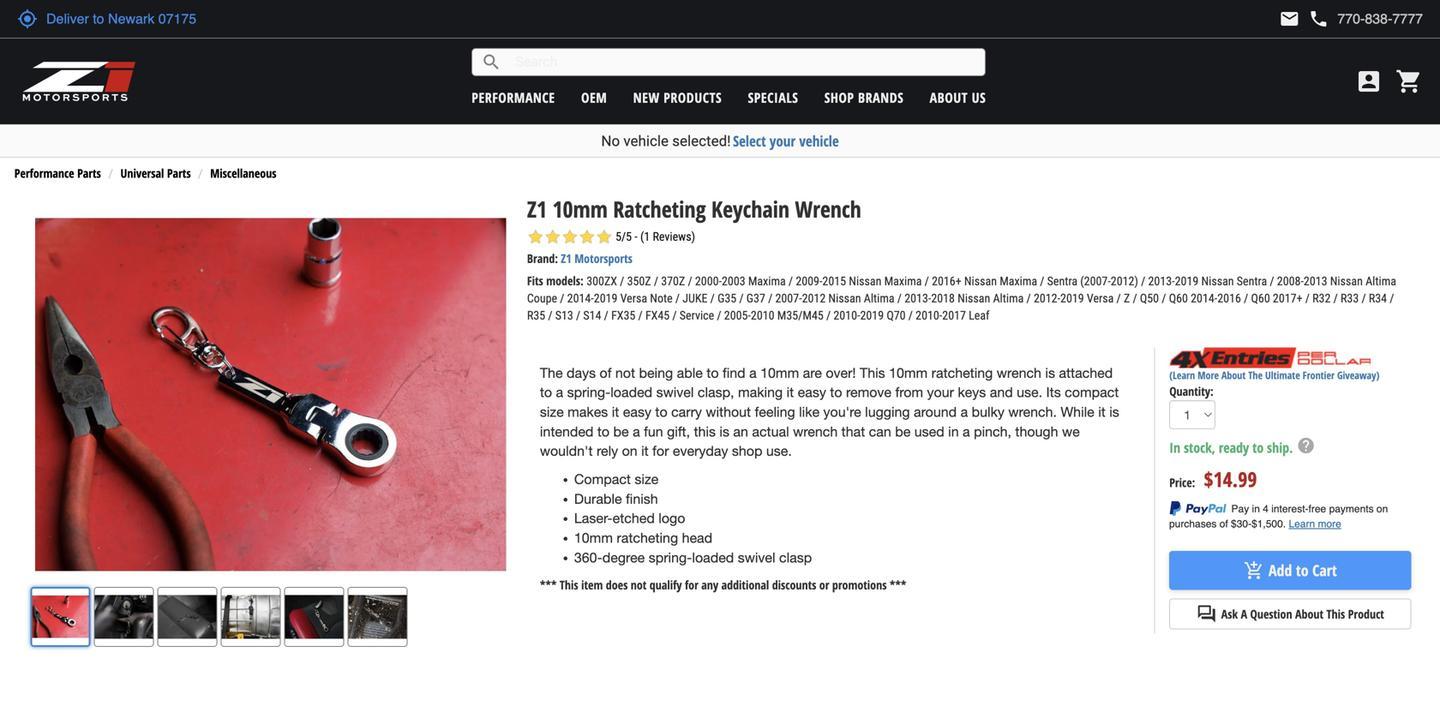 Task type: vqa. For each thing, say whether or not it's contained in the screenshot.
HELP in the right bottom of the page
yes



Task type: locate. For each thing, give the bounding box(es) containing it.
to
[[707, 365, 719, 381], [540, 385, 552, 400], [830, 385, 842, 400], [655, 404, 667, 420], [597, 424, 610, 440], [1253, 439, 1264, 457], [1296, 560, 1309, 581]]

2017+
[[1273, 291, 1303, 306]]

1 horizontal spatial versa
[[1087, 291, 1114, 306]]

2014- up s14
[[567, 291, 594, 306]]

more
[[1198, 368, 1219, 382]]

2019 left q70
[[860, 309, 884, 323]]

10mm up z1 motorsports link
[[552, 194, 608, 224]]

2 parts from the left
[[167, 165, 191, 182]]

0 horizontal spatial ***
[[540, 577, 557, 593]]

oem link
[[581, 88, 607, 107]]

Search search field
[[502, 49, 985, 75]]

300zx
[[587, 274, 617, 288]]

your right select in the right of the page
[[770, 131, 796, 151]]

phone
[[1308, 9, 1329, 29]]

loaded inside the days of not being able to find a 10mm are over! this 10mm ratcheting wrench is attached to a spring-loaded swivel clasp, making it easy to remove from your keys and use. its compact size makes it easy to carry without feeling like you're lugging around a bulky wrench. while it is intended to be a fun gift, this is an actual wrench that can be used in a pinch, though we wouldn't rely on it for everyday shop use.
[[611, 385, 652, 400]]

/ right g37
[[768, 291, 773, 306]]

parts for universal parts
[[167, 165, 191, 182]]

not
[[615, 365, 635, 381], [631, 577, 647, 593]]

0 horizontal spatial size
[[540, 404, 564, 420]]

loaded inside compact size durable finish laser-etched logo 10mm ratcheting head 360-degree spring-loaded swivel clasp
[[692, 550, 734, 566]]

10mm inside z1 10mm ratcheting keychain wrench star star star star star 5/5 - (1 reviews) brand: z1 motorsports
[[552, 194, 608, 224]]

we
[[1062, 424, 1080, 440]]

2019 down the 300zx
[[594, 291, 618, 306]]

us
[[972, 88, 986, 107]]

1 horizontal spatial z1
[[561, 250, 572, 267]]

0 horizontal spatial is
[[720, 424, 729, 440]]

your up around
[[927, 385, 954, 400]]

1 2014- from the left
[[567, 291, 594, 306]]

0 vertical spatial easy
[[798, 385, 826, 400]]

performance link
[[472, 88, 555, 107]]

1 horizontal spatial loaded
[[692, 550, 734, 566]]

is
[[1045, 365, 1055, 381], [1109, 404, 1119, 420], [720, 424, 729, 440]]

vehicle down shop
[[799, 131, 839, 151]]

5 star from the left
[[596, 228, 613, 246]]

easy down are
[[798, 385, 826, 400]]

this
[[860, 365, 885, 381], [560, 577, 578, 593], [1327, 606, 1345, 623]]

2 vertical spatial this
[[1327, 606, 1345, 623]]

ratcheting inside compact size durable finish laser-etched logo 10mm ratcheting head 360-degree spring-loaded swivel clasp
[[617, 530, 678, 546]]

1 horizontal spatial 2013-
[[1148, 274, 1175, 288]]

wouldn't
[[540, 443, 593, 459]]

altima up q70
[[864, 291, 895, 306]]

z1 motorsports link
[[561, 250, 633, 267]]

1 horizontal spatial 2014-
[[1191, 291, 1217, 306]]

for left any
[[685, 577, 698, 593]]

1 horizontal spatial use.
[[1017, 385, 1042, 400]]

2 2014- from the left
[[1191, 291, 1217, 306]]

/ right 370z at left
[[688, 274, 692, 288]]

1 vertical spatial your
[[927, 385, 954, 400]]

to left ship.
[[1253, 439, 1264, 457]]

0 horizontal spatial wrench
[[793, 424, 838, 440]]

2009-
[[796, 274, 822, 288]]

parts right the universal
[[167, 165, 191, 182]]

q60 right the q50
[[1169, 291, 1188, 306]]

to up 'intended'
[[540, 385, 552, 400]]

0 vertical spatial ratcheting
[[931, 365, 993, 381]]

sentra
[[1047, 274, 1078, 288], [1237, 274, 1267, 288]]

remove
[[846, 385, 892, 400]]

1 q60 from the left
[[1169, 291, 1188, 306]]

0 horizontal spatial for
[[652, 443, 669, 459]]

swivel up carry
[[656, 385, 694, 400]]

to up the clasp, at the bottom of page
[[707, 365, 719, 381]]

0 horizontal spatial easy
[[623, 404, 651, 420]]

1 horizontal spatial sentra
[[1237, 274, 1267, 288]]

2013- up q70
[[905, 291, 931, 306]]

2016+
[[932, 274, 962, 288]]

s14
[[583, 309, 601, 323]]

1 horizontal spatial this
[[860, 365, 885, 381]]

1 vertical spatial size
[[635, 471, 659, 487]]

loaded
[[611, 385, 652, 400], [692, 550, 734, 566]]

10mm
[[552, 194, 608, 224], [760, 365, 799, 381], [889, 365, 928, 381], [574, 530, 613, 546]]

0 horizontal spatial be
[[613, 424, 629, 440]]

to up fun
[[655, 404, 667, 420]]

ask
[[1221, 606, 1238, 623]]

1 horizontal spatial vehicle
[[799, 131, 839, 151]]

2016
[[1217, 291, 1241, 306]]

0 horizontal spatial the
[[540, 365, 563, 381]]

0 vertical spatial loaded
[[611, 385, 652, 400]]

0 horizontal spatial use.
[[766, 443, 792, 459]]

vehicle right no
[[624, 132, 669, 150]]

shop brands link
[[824, 88, 904, 107]]

universal parts link
[[120, 165, 191, 182]]

new products
[[633, 88, 722, 107]]

1 horizontal spatial q60
[[1251, 291, 1270, 306]]

size up finish at the left of the page
[[635, 471, 659, 487]]

2018
[[931, 291, 955, 306]]

versa down 350z
[[620, 291, 647, 306]]

1 parts from the left
[[77, 165, 101, 182]]

0 horizontal spatial your
[[770, 131, 796, 151]]

easy up fun
[[623, 404, 651, 420]]

loaded down being
[[611, 385, 652, 400]]

0 vertical spatial about
[[930, 88, 968, 107]]

nissan
[[849, 274, 882, 288], [964, 274, 997, 288], [1201, 274, 1234, 288], [1330, 274, 1363, 288], [828, 291, 861, 306], [958, 291, 990, 306]]

on
[[622, 443, 637, 459]]

g37
[[746, 291, 765, 306]]

1 horizontal spatial ***
[[890, 577, 906, 593]]

2 vertical spatial about
[[1295, 606, 1324, 623]]

performance parts link
[[14, 165, 101, 182]]

size
[[540, 404, 564, 420], [635, 471, 659, 487]]

1 horizontal spatial swivel
[[738, 550, 775, 566]]

ready
[[1219, 439, 1249, 457]]

find
[[723, 365, 745, 381]]

this
[[694, 424, 716, 440]]

wrench down like at the bottom right of page
[[793, 424, 838, 440]]

0 horizontal spatial 2014-
[[567, 291, 594, 306]]

about us link
[[930, 88, 986, 107]]

is up its
[[1045, 365, 1055, 381]]

or
[[819, 577, 829, 593]]

0 horizontal spatial spring-
[[567, 385, 611, 400]]

be right can
[[895, 424, 911, 440]]

/ left 350z
[[620, 274, 624, 288]]

about right more
[[1222, 368, 1246, 382]]

1 horizontal spatial ratcheting
[[931, 365, 993, 381]]

account_box
[[1355, 68, 1383, 95]]

for down fun
[[652, 443, 669, 459]]

sentra up 2012-
[[1047, 274, 1078, 288]]

easy
[[798, 385, 826, 400], [623, 404, 651, 420]]

2014- right the q50
[[1191, 291, 1217, 306]]

1 horizontal spatial about
[[1222, 368, 1246, 382]]

/ right 2016
[[1244, 291, 1248, 306]]

0 horizontal spatial 2010-
[[834, 309, 860, 323]]

2000-
[[695, 274, 722, 288]]

2019
[[1175, 274, 1199, 288], [594, 291, 618, 306], [1060, 291, 1084, 306], [860, 309, 884, 323]]

question
[[1250, 606, 1292, 623]]

1 horizontal spatial the
[[1248, 368, 1263, 382]]

ratcheting up keys
[[931, 365, 993, 381]]

in stock, ready to ship. help
[[1169, 436, 1315, 457]]

0 horizontal spatial swivel
[[656, 385, 694, 400]]

fx45
[[645, 309, 670, 323]]

mail link
[[1279, 9, 1300, 29]]

1 vertical spatial about
[[1222, 368, 1246, 382]]

for
[[652, 443, 669, 459], [685, 577, 698, 593]]

z1 up models:
[[561, 250, 572, 267]]

1 vertical spatial loaded
[[692, 550, 734, 566]]

2 horizontal spatial about
[[1295, 606, 1324, 623]]

0 vertical spatial not
[[615, 365, 635, 381]]

1 maxima from the left
[[748, 274, 786, 288]]

1 star from the left
[[527, 228, 544, 246]]

maxima up g37
[[748, 274, 786, 288]]

0 vertical spatial your
[[770, 131, 796, 151]]

0 horizontal spatial parts
[[77, 165, 101, 182]]

ratcheting down etched
[[617, 530, 678, 546]]

products
[[664, 88, 722, 107]]

wrench
[[795, 194, 861, 224]]

0 horizontal spatial this
[[560, 577, 578, 593]]

wrench up and
[[997, 365, 1041, 381]]

0 vertical spatial z1
[[527, 194, 547, 224]]

1 horizontal spatial for
[[685, 577, 698, 593]]

0 horizontal spatial versa
[[620, 291, 647, 306]]

carry
[[671, 404, 702, 420]]

q50
[[1140, 291, 1159, 306]]

0 vertical spatial 2013-
[[1148, 274, 1175, 288]]

10mm down 'laser-'
[[574, 530, 613, 546]]

1 horizontal spatial 2010-
[[916, 309, 942, 323]]

0 vertical spatial this
[[860, 365, 885, 381]]

q60
[[1169, 291, 1188, 306], [1251, 291, 1270, 306]]

spring- up makes
[[567, 385, 611, 400]]

5/5 -
[[616, 230, 638, 244]]

is left "an"
[[720, 424, 729, 440]]

/ left the 2005-
[[717, 309, 721, 323]]

2 maxima from the left
[[884, 274, 922, 288]]

0 horizontal spatial q60
[[1169, 291, 1188, 306]]

nissan right "2016+"
[[964, 274, 997, 288]]

0 horizontal spatial vehicle
[[624, 132, 669, 150]]

/ left 2012-
[[1027, 291, 1031, 306]]

1 vertical spatial swivel
[[738, 550, 775, 566]]

pinch,
[[974, 424, 1012, 440]]

1 horizontal spatial altima
[[993, 291, 1024, 306]]

the left ultimate
[[1248, 368, 1263, 382]]

r34
[[1369, 291, 1387, 306]]

/ up 2012-
[[1040, 274, 1044, 288]]

it down compact
[[1098, 404, 1106, 420]]

0 horizontal spatial loaded
[[611, 385, 652, 400]]

about
[[930, 88, 968, 107], [1222, 368, 1246, 382], [1295, 606, 1324, 623]]

coupe
[[527, 291, 557, 306]]

1 be from the left
[[613, 424, 629, 440]]

1 vertical spatial not
[[631, 577, 647, 593]]

logo
[[659, 511, 685, 527]]

can
[[869, 424, 891, 440]]

question_answer ask a question about this product
[[1197, 604, 1384, 625]]

the days of not being able to find a 10mm are over! this 10mm ratcheting wrench is attached to a spring-loaded swivel clasp, making it easy to remove from your keys and use. its compact size makes it easy to carry without feeling like you're lugging around a bulky wrench. while it is intended to be a fun gift, this is an actual wrench that can be used in a pinch, though we wouldn't rely on it for everyday shop use.
[[540, 365, 1119, 459]]

/ left "2016+"
[[925, 274, 929, 288]]

0 vertical spatial swivel
[[656, 385, 694, 400]]

0 horizontal spatial z1
[[527, 194, 547, 224]]

r35
[[527, 309, 545, 323]]

this up remove at bottom
[[860, 365, 885, 381]]

2 sentra from the left
[[1237, 274, 1267, 288]]

compact
[[574, 471, 631, 487]]

/ right the q50
[[1162, 291, 1166, 306]]

1 vertical spatial 2013-
[[905, 291, 931, 306]]

performance parts
[[14, 165, 101, 182]]

1 vertical spatial is
[[1109, 404, 1119, 420]]

sentra up 2016
[[1237, 274, 1267, 288]]

versa down (2007-
[[1087, 291, 1114, 306]]

1 horizontal spatial maxima
[[884, 274, 922, 288]]

1 vertical spatial spring-
[[649, 550, 692, 566]]

*** left "item"
[[540, 577, 557, 593]]

spring- inside the days of not being able to find a 10mm are over! this 10mm ratcheting wrench is attached to a spring-loaded swivel clasp, making it easy to remove from your keys and use. its compact size makes it easy to carry without feeling like you're lugging around a bulky wrench. while it is intended to be a fun gift, this is an actual wrench that can be used in a pinch, though we wouldn't rely on it for everyday shop use.
[[567, 385, 611, 400]]

your inside the days of not being able to find a 10mm are over! this 10mm ratcheting wrench is attached to a spring-loaded swivel clasp, making it easy to remove from your keys and use. its compact size makes it easy to carry without feeling like you're lugging around a bulky wrench. while it is intended to be a fun gift, this is an actual wrench that can be used in a pinch, though we wouldn't rely on it for everyday shop use.
[[927, 385, 954, 400]]

size up 'intended'
[[540, 404, 564, 420]]

1 vertical spatial ratcheting
[[617, 530, 678, 546]]

2 horizontal spatial maxima
[[1000, 274, 1037, 288]]

/ right z
[[1133, 291, 1137, 306]]

days
[[567, 365, 596, 381]]

q60 left 2017+
[[1251, 291, 1270, 306]]

2008-
[[1277, 274, 1304, 288]]

fits
[[527, 273, 543, 289]]

2012-
[[1034, 291, 1060, 306]]

maxima up q70
[[884, 274, 922, 288]]

the
[[540, 365, 563, 381], [1248, 368, 1263, 382]]

a
[[749, 365, 757, 381], [556, 385, 563, 400], [961, 404, 968, 420], [633, 424, 640, 440], [963, 424, 970, 440]]

in
[[1169, 439, 1180, 457]]

/ left r33
[[1333, 291, 1338, 306]]

parts for performance parts
[[77, 165, 101, 182]]

a down keys
[[961, 404, 968, 420]]

2 *** from the left
[[890, 577, 906, 593]]

any
[[701, 577, 718, 593]]

1 horizontal spatial is
[[1045, 365, 1055, 381]]

/ right s14
[[604, 309, 609, 323]]

1 horizontal spatial your
[[927, 385, 954, 400]]

2013
[[1304, 274, 1327, 288]]

2 horizontal spatial is
[[1109, 404, 1119, 420]]

2013- up the q50
[[1148, 274, 1175, 288]]

about left us
[[930, 88, 968, 107]]

nissan right 2015
[[849, 274, 882, 288]]

spring- up qualify
[[649, 550, 692, 566]]

altima left 2012-
[[993, 291, 1024, 306]]

about right question
[[1295, 606, 1324, 623]]

maxima up 2012-
[[1000, 274, 1037, 288]]

/ right note
[[675, 291, 680, 306]]

1 vertical spatial z1
[[561, 250, 572, 267]]

use. down 'actual'
[[766, 443, 792, 459]]

1 horizontal spatial spring-
[[649, 550, 692, 566]]

360-
[[574, 550, 602, 566]]

to right 'add'
[[1296, 560, 1309, 581]]

it up feeling
[[787, 385, 794, 400]]

ratcheting inside the days of not being able to find a 10mm are over! this 10mm ratcheting wrench is attached to a spring-loaded swivel clasp, making it easy to remove from your keys and use. its compact size makes it easy to carry without feeling like you're lugging around a bulky wrench. while it is intended to be a fun gift, this is an actual wrench that can be used in a pinch, though we wouldn't rely on it for everyday shop use.
[[931, 365, 993, 381]]

1 horizontal spatial be
[[895, 424, 911, 440]]

altima
[[1366, 274, 1396, 288], [864, 291, 895, 306], [993, 291, 1024, 306]]

this left product
[[1327, 606, 1345, 623]]

*** right promotions
[[890, 577, 906, 593]]

in
[[948, 424, 959, 440]]

0 horizontal spatial ratcheting
[[617, 530, 678, 546]]

not inside the days of not being able to find a 10mm are over! this 10mm ratcheting wrench is attached to a spring-loaded swivel clasp, making it easy to remove from your keys and use. its compact size makes it easy to carry without feeling like you're lugging around a bulky wrench. while it is intended to be a fun gift, this is an actual wrench that can be used in a pinch, though we wouldn't rely on it for everyday shop use.
[[615, 365, 635, 381]]

2 horizontal spatial this
[[1327, 606, 1345, 623]]

0 vertical spatial size
[[540, 404, 564, 420]]

parts right performance
[[77, 165, 101, 182]]

$14.99
[[1204, 465, 1257, 493]]

1 horizontal spatial parts
[[167, 165, 191, 182]]

0 horizontal spatial sentra
[[1047, 274, 1078, 288]]

(2007-
[[1080, 274, 1111, 288]]

1 horizontal spatial wrench
[[997, 365, 1041, 381]]

0 horizontal spatial maxima
[[748, 274, 786, 288]]

around
[[914, 404, 957, 420]]

price: $14.99
[[1169, 465, 1257, 493]]

making
[[738, 385, 783, 400]]

spring- inside compact size durable finish laser-etched logo 10mm ratcheting head 360-degree spring-loaded swivel clasp
[[649, 550, 692, 566]]

1 horizontal spatial size
[[635, 471, 659, 487]]

0 vertical spatial for
[[652, 443, 669, 459]]

performance
[[14, 165, 74, 182]]

/ left z
[[1117, 291, 1121, 306]]

not right does
[[631, 577, 647, 593]]

swivel up additional
[[738, 550, 775, 566]]

rely
[[597, 443, 618, 459]]

are
[[803, 365, 822, 381]]

/ right r34
[[1390, 291, 1394, 306]]

0 vertical spatial spring-
[[567, 385, 611, 400]]



Task type: describe. For each thing, give the bounding box(es) containing it.
/ right 350z
[[654, 274, 658, 288]]

universal parts
[[120, 165, 191, 182]]

4 star from the left
[[579, 228, 596, 246]]

/ up q70
[[897, 291, 902, 306]]

to down over!
[[830, 385, 842, 400]]

account_box link
[[1351, 68, 1387, 95]]

like
[[799, 404, 820, 420]]

2 be from the left
[[895, 424, 911, 440]]

m35/m45
[[777, 309, 824, 323]]

z
[[1124, 291, 1130, 306]]

2015
[[822, 274, 846, 288]]

nissan down 2015
[[828, 291, 861, 306]]

compact size durable finish laser-etched logo 10mm ratcheting head 360-degree spring-loaded swivel clasp
[[574, 471, 812, 566]]

a left fun
[[633, 424, 640, 440]]

does
[[606, 577, 628, 593]]

compact
[[1065, 385, 1119, 400]]

2 horizontal spatial altima
[[1366, 274, 1396, 288]]

of
[[600, 365, 612, 381]]

used
[[914, 424, 944, 440]]

without
[[706, 404, 751, 420]]

2019 down (2007-
[[1060, 291, 1084, 306]]

/ right fx45
[[672, 309, 677, 323]]

models:
[[546, 273, 584, 289]]

1 2010- from the left
[[834, 309, 860, 323]]

2003
[[722, 274, 745, 288]]

nissan up 2016
[[1201, 274, 1234, 288]]

a up 'intended'
[[556, 385, 563, 400]]

the inside the days of not being able to find a 10mm are over! this 10mm ratcheting wrench is attached to a spring-loaded swivel clasp, making it easy to remove from your keys and use. its compact size makes it easy to carry without feeling like you're lugging around a bulky wrench. while it is intended to be a fun gift, this is an actual wrench that can be used in a pinch, though we wouldn't rely on it for everyday shop use.
[[540, 365, 563, 381]]

/ left 2008- in the top right of the page
[[1270, 274, 1274, 288]]

2 2010- from the left
[[916, 309, 942, 323]]

0 vertical spatial wrench
[[997, 365, 1041, 381]]

nissan up r33
[[1330, 274, 1363, 288]]

a
[[1241, 606, 1247, 623]]

it right makes
[[612, 404, 619, 420]]

/ up the s13
[[560, 291, 564, 306]]

durable
[[574, 491, 622, 507]]

/ up the q50
[[1141, 274, 1146, 288]]

qualify
[[650, 577, 682, 593]]

z1 motorsports logo image
[[21, 60, 137, 103]]

juke
[[683, 291, 708, 306]]

3 maxima from the left
[[1000, 274, 1037, 288]]

gift,
[[667, 424, 690, 440]]

to up rely
[[597, 424, 610, 440]]

2 q60 from the left
[[1251, 291, 1270, 306]]

2007-
[[775, 291, 802, 306]]

size inside compact size durable finish laser-etched logo 10mm ratcheting head 360-degree spring-loaded swivel clasp
[[635, 471, 659, 487]]

/ left s14
[[576, 309, 581, 323]]

about us
[[930, 88, 986, 107]]

2012
[[802, 291, 826, 306]]

10mm inside compact size durable finish laser-etched logo 10mm ratcheting head 360-degree spring-loaded swivel clasp
[[574, 530, 613, 546]]

2019 right '2012)'
[[1175, 274, 1199, 288]]

(learn more about the ultimate frontier giveaway)
[[1169, 368, 1380, 382]]

universal
[[120, 165, 164, 182]]

cart
[[1312, 560, 1337, 581]]

this inside question_answer ask a question about this product
[[1327, 606, 1345, 623]]

/ right fx35
[[638, 309, 643, 323]]

while
[[1061, 404, 1094, 420]]

product
[[1348, 606, 1384, 623]]

question_answer
[[1197, 604, 1217, 625]]

brands
[[858, 88, 904, 107]]

/ left r32
[[1305, 291, 1310, 306]]

this inside the days of not being able to find a 10mm are over! this 10mm ratcheting wrench is attached to a spring-loaded swivel clasp, making it easy to remove from your keys and use. its compact size makes it easy to carry without feeling like you're lugging around a bulky wrench. while it is intended to be a fun gift, this is an actual wrench that can be used in a pinch, though we wouldn't rely on it for everyday shop use.
[[860, 365, 885, 381]]

note
[[650, 291, 673, 306]]

1 vertical spatial wrench
[[793, 424, 838, 440]]

2010
[[751, 309, 775, 323]]

size inside the days of not being able to find a 10mm are over! this 10mm ratcheting wrench is attached to a spring-loaded swivel clasp, making it easy to remove from your keys and use. its compact size makes it easy to carry without feeling like you're lugging around a bulky wrench. while it is intended to be a fun gift, this is an actual wrench that can be used in a pinch, though we wouldn't rely on it for everyday shop use.
[[540, 404, 564, 420]]

/ right r33
[[1362, 291, 1366, 306]]

0 horizontal spatial 2013-
[[905, 291, 931, 306]]

for inside the days of not being able to find a 10mm are over! this 10mm ratcheting wrench is attached to a spring-loaded swivel clasp, making it easy to remove from your keys and use. its compact size makes it easy to carry without feeling like you're lugging around a bulky wrench. while it is intended to be a fun gift, this is an actual wrench that can be used in a pinch, though we wouldn't rely on it for everyday shop use.
[[652, 443, 669, 459]]

0 vertical spatial use.
[[1017, 385, 1042, 400]]

etched
[[613, 511, 655, 527]]

370z
[[661, 274, 685, 288]]

miscellaneous link
[[210, 165, 276, 182]]

3 star from the left
[[561, 228, 579, 246]]

add_shopping_cart
[[1244, 561, 1264, 581]]

1 vertical spatial easy
[[623, 404, 651, 420]]

to inside "in stock, ready to ship. help"
[[1253, 439, 1264, 457]]

1 horizontal spatial easy
[[798, 385, 826, 400]]

(learn more about the ultimate frontier giveaway) link
[[1169, 368, 1380, 382]]

/ up 2007-
[[789, 274, 793, 288]]

service
[[680, 309, 714, 323]]

select your vehicle link
[[733, 131, 839, 151]]

q70
[[887, 309, 906, 323]]

10mm up from
[[889, 365, 928, 381]]

s13
[[555, 309, 573, 323]]

/ right m35/m45
[[826, 309, 831, 323]]

(learn
[[1169, 368, 1195, 382]]

0 horizontal spatial about
[[930, 88, 968, 107]]

1 versa from the left
[[620, 291, 647, 306]]

and
[[990, 385, 1013, 400]]

1 vertical spatial this
[[560, 577, 578, 593]]

2 versa from the left
[[1087, 291, 1114, 306]]

0 vertical spatial is
[[1045, 365, 1055, 381]]

*** this item does not qualify for any additional discounts or promotions ***
[[540, 577, 906, 593]]

its
[[1046, 385, 1061, 400]]

/ left the s13
[[548, 309, 553, 323]]

g35
[[718, 291, 737, 306]]

1 *** from the left
[[540, 577, 557, 593]]

miscellaneous
[[210, 165, 276, 182]]

performance
[[472, 88, 555, 107]]

shop brands
[[824, 88, 904, 107]]

1 sentra from the left
[[1047, 274, 1078, 288]]

it right on
[[641, 443, 649, 459]]

1 vertical spatial use.
[[766, 443, 792, 459]]

shop
[[732, 443, 762, 459]]

mail
[[1279, 9, 1300, 29]]

2 vertical spatial is
[[720, 424, 729, 440]]

/ left g37
[[739, 291, 744, 306]]

motorsports
[[575, 250, 633, 267]]

degree
[[602, 550, 645, 566]]

add
[[1269, 560, 1292, 581]]

2 star from the left
[[544, 228, 561, 246]]

able
[[677, 365, 703, 381]]

leaf
[[969, 309, 990, 323]]

10mm up the making
[[760, 365, 799, 381]]

clasp
[[779, 550, 812, 566]]

ship.
[[1267, 439, 1293, 457]]

swivel inside compact size durable finish laser-etched logo 10mm ratcheting head 360-degree spring-loaded swivel clasp
[[738, 550, 775, 566]]

a right the find
[[749, 365, 757, 381]]

clasp,
[[698, 385, 734, 400]]

/ right q70
[[908, 309, 913, 323]]

/ left 'g35'
[[710, 291, 715, 306]]

1 vertical spatial for
[[685, 577, 698, 593]]

0 horizontal spatial altima
[[864, 291, 895, 306]]

a right the in
[[963, 424, 970, 440]]

r33
[[1341, 291, 1359, 306]]

about inside question_answer ask a question about this product
[[1295, 606, 1324, 623]]

oem
[[581, 88, 607, 107]]

item
[[581, 577, 603, 593]]

actual
[[752, 424, 789, 440]]

intended
[[540, 424, 594, 440]]

swivel inside the days of not being able to find a 10mm are over! this 10mm ratcheting wrench is attached to a spring-loaded swivel clasp, making it easy to remove from your keys and use. its compact size makes it easy to carry without feeling like you're lugging around a bulky wrench. while it is intended to be a fun gift, this is an actual wrench that can be used in a pinch, though we wouldn't rely on it for everyday shop use.
[[656, 385, 694, 400]]

nissan up leaf
[[958, 291, 990, 306]]

price:
[[1169, 474, 1195, 491]]

bulky
[[972, 404, 1005, 420]]

over!
[[826, 365, 856, 381]]

new products link
[[633, 88, 722, 107]]

feeling
[[755, 404, 795, 420]]

lugging
[[865, 404, 910, 420]]

350z
[[627, 274, 651, 288]]

you're
[[823, 404, 861, 420]]

my_location
[[17, 9, 38, 29]]

specials link
[[748, 88, 798, 107]]

vehicle inside "no vehicle selected! select your vehicle"
[[624, 132, 669, 150]]



